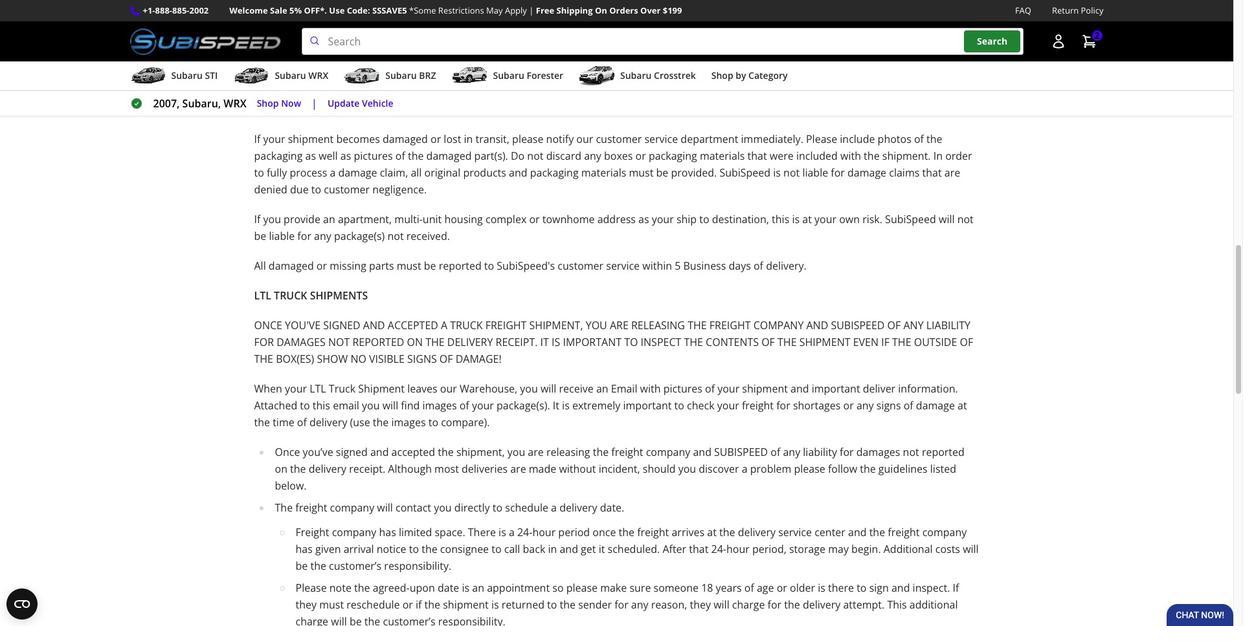 Task type: vqa. For each thing, say whether or not it's contained in the screenshot.
liability on the bottom right of page
yes



Task type: describe. For each thing, give the bounding box(es) containing it.
2 vertical spatial damaged
[[269, 259, 314, 273]]

to right the a subaru forester thumbnail image
[[494, 73, 504, 87]]

vehicle
[[362, 97, 393, 109]]

below.
[[275, 479, 307, 493]]

freight inside when your ltl truck shipment leaves our warehouse, you will receive an email with pictures of your shipment and important deliver information. attached to this email you will find images of your package(s). it is extremely important to check your freight for shortages or any signs of damage at the time of delivery (use the images to compare).
[[742, 399, 774, 413]]

a subaru sti thumbnail image image
[[130, 66, 166, 86]]

may
[[828, 543, 849, 557]]

to down limited
[[409, 543, 419, 557]]

with inside when your ltl truck shipment leaves our warehouse, you will receive an email with pictures of your shipment and important deliver information. attached to this email you will find images of your package(s). it is extremely important to check your freight for shortages or any signs of damage at the time of delivery (use the images to compare).
[[640, 382, 661, 396]]

ltl truck shipments
[[254, 289, 368, 303]]

1 vertical spatial must
[[397, 259, 421, 273]]

arrives
[[672, 526, 704, 540]]

and up discover
[[693, 446, 712, 460]]

receipt.
[[496, 335, 538, 350]]

at inside when your ltl truck shipment leaves our warehouse, you will receive an email with pictures of your shipment and important deliver information. attached to this email you will find images of your package(s). it is extremely important to check your freight for shortages or any signs of damage at the time of delivery (use the images to compare).
[[958, 399, 967, 413]]

customer's inside freight company has limited space. there is a 24-hour period once the freight arrives at the delivery service center and the freight company has given arrival notice to the consignee to call back in and get it scheduled. after that 24-hour period, storage may begin. additional costs will be the customer's responsibility.
[[329, 559, 381, 574]]

age
[[757, 581, 774, 596]]

freight
[[296, 526, 329, 540]]

delivery inside when your ltl truck shipment leaves our warehouse, you will receive an email with pictures of your shipment and important deliver information. attached to this email you will find images of your package(s). it is extremely important to check your freight for shortages or any signs of damage at the time of delivery (use the images to compare).
[[309, 416, 347, 430]]

guidelines
[[879, 462, 928, 477]]

it
[[599, 543, 605, 557]]

not right do
[[527, 149, 544, 163]]

the right if
[[424, 598, 440, 613]]

0 vertical spatial subispeed
[[680, 73, 731, 87]]

shop now link
[[257, 96, 301, 111]]

freight up scheduled.
[[637, 526, 669, 540]]

must inside if your shipment becomes damaged or lost in transit, please notify our customer service department immediately. please include photos of the packaging as well as pictures of the damaged part(s). do not discard any boxes or packaging materials that were included with the shipment. in order to fully process a damage claim, all original products and packaging materials must be provided. subispeed is not liable for damage claims that are denied due to customer negligence.
[[629, 166, 654, 180]]

a inside once you've signed and accepted the shipment, you are releasing the freight company and subispeed of any liability for damages not reported on the delivery receipt. although most deliveries are made without incident, should you discover a problem please follow the guidelines listed below.
[[742, 462, 748, 477]]

0 vertical spatial risk.
[[657, 73, 677, 87]]

the down reschedule on the bottom
[[364, 615, 380, 627]]

now
[[281, 97, 301, 109]]

you up package(s).
[[520, 382, 538, 396]]

1 vertical spatial 24-
[[711, 543, 726, 557]]

not right the by
[[752, 73, 768, 87]]

subaru for subaru forester
[[493, 69, 524, 82]]

process
[[290, 166, 327, 180]]

shipping to apartments/condominiums
[[254, 43, 479, 57]]

service inside if your shipment becomes damaged or lost in transit, please notify our customer service department immediately. please include photos of the packaging as well as pictures of the damaged part(s). do not discard any boxes or packaging materials that were included with the shipment. in order to fully process a damage claim, all original products and packaging materials must be provided. subispeed is not liable for damage claims that are denied due to customer negligence.
[[644, 132, 678, 146]]

2 horizontal spatial that
[[922, 166, 942, 180]]

your down contents
[[717, 382, 740, 396]]

date.
[[600, 501, 624, 515]]

note
[[329, 581, 352, 596]]

the right (use
[[373, 416, 389, 430]]

be inside freight company has limited space. there is a 24-hour period once the freight arrives at the delivery service center and the freight company has given arrival notice to the consignee to call back in and get it scheduled. after that 24-hour period, storage may begin. additional costs will be the customer's responsibility.
[[296, 559, 308, 574]]

were
[[770, 149, 794, 163]]

damaged
[[254, 102, 306, 117]]

denied
[[254, 183, 287, 197]]

if
[[416, 598, 422, 613]]

you down shipment on the bottom
[[362, 399, 380, 413]]

the down include
[[864, 149, 880, 163]]

releasing
[[631, 319, 685, 333]]

your down warehouse,
[[472, 399, 494, 413]]

freight up additional
[[888, 526, 920, 540]]

in
[[933, 149, 943, 163]]

of right signs
[[440, 352, 453, 367]]

1 horizontal spatial |
[[529, 5, 534, 16]]

as right well
[[340, 149, 351, 163]]

and inside please note the agreed-upon date is an appointment so please make sure someone 18 years of age or older is there to sign and inspect. if they must reschedule or if the shipment is returned to the sender for any reason, they will charge for the delivery attempt. this additional charge will be the customer's responsibility.
[[892, 581, 910, 596]]

must inside please note the agreed-upon date is an appointment so please make sure someone 18 years of age or older is there to sign and inspect. if they must reschedule or if the shipment is returned to the sender for any reason, they will charge for the delivery attempt. this additional charge will be the customer's responsibility.
[[319, 598, 344, 613]]

subaru forester button
[[452, 64, 563, 90]]

a right the schedule
[[551, 501, 557, 515]]

code:
[[347, 5, 370, 16]]

please inside please note the agreed-upon date is an appointment so please make sure someone 18 years of age or older is there to sign and inspect. if they must reschedule or if the shipment is returned to the sender for any reason, they will charge for the delivery attempt. this additional charge will be the customer's responsibility.
[[566, 581, 598, 596]]

a inside freight company has limited space. there is a 24-hour period once the freight arrives at the delivery service center and the freight company has given arrival notice to the consignee to call back in and get it scheduled. after that 24-hour period, storage may begin. additional costs will be the customer's responsibility.
[[509, 526, 515, 540]]

the down a
[[426, 335, 445, 350]]

period,
[[752, 543, 787, 557]]

not down order
[[957, 212, 974, 227]]

reason,
[[651, 598, 687, 613]]

shipments
[[310, 289, 368, 303]]

of up "if"
[[887, 319, 901, 333]]

if for if you provide an apartment address as your ship to destination, this is at your own risk. subispeed will not be liable for loss or theft.
[[254, 73, 261, 87]]

without
[[559, 462, 596, 477]]

your inside if your shipment becomes damaged or lost in transit, please notify our customer service department immediately. please include photos of the packaging as well as pictures of the damaged part(s). do not discard any boxes or packaging materials that were included with the shipment. in order to fully process a damage claim, all original products and packaging materials must be provided. subispeed is not liable for damage claims that are denied due to customer negligence.
[[263, 132, 285, 146]]

1 vertical spatial are
[[528, 446, 544, 460]]

to down the so
[[547, 598, 557, 613]]

the right "if"
[[892, 335, 911, 350]]

this inside if you provide an apartment, multi-unit housing complex or townhome address as your ship to destination, this is at your own risk. subispeed will not be liable for any package(s) not received.
[[772, 212, 789, 227]]

the down the damages
[[860, 462, 876, 477]]

not down were
[[783, 166, 800, 180]]

directly
[[454, 501, 490, 515]]

you up shop now
[[263, 73, 281, 87]]

parts
[[369, 259, 394, 273]]

the down limited
[[422, 543, 437, 557]]

show
[[317, 352, 348, 367]]

sti
[[205, 69, 218, 82]]

1 vertical spatial important
[[623, 399, 672, 413]]

delivery.
[[766, 259, 807, 273]]

all damaged or missing parts must be reported to subispeed's customer service within 5 business days of delivery.
[[254, 259, 807, 273]]

you right shipment,
[[507, 446, 525, 460]]

any inside if your shipment becomes damaged or lost in transit, please notify our customer service department immediately. please include photos of the packaging as well as pictures of the damaged part(s). do not discard any boxes or packaging materials that were included with the shipment. in order to fully process a damage claim, all original products and packaging materials must be provided. subispeed is not liable for damage claims that are denied due to customer negligence.
[[584, 149, 601, 163]]

or left 'missing'
[[317, 259, 327, 273]]

notify
[[546, 132, 574, 146]]

consignee
[[440, 543, 489, 557]]

if for if your shipment becomes damaged or lost in transit, please notify our customer service department immediately. please include photos of the packaging as well as pictures of the damaged part(s). do not discard any boxes or packaging materials that were included with the shipment. in order to fully process a damage claim, all original products and packaging materials must be provided. subispeed is not liable for damage claims that are denied due to customer negligence.
[[254, 132, 261, 146]]

the down older
[[784, 598, 800, 613]]

subispeed inside once you've signed and accepted the shipment, you are releasing the freight company and subispeed of any liability for damages not reported on the delivery receipt. although most deliveries are made without incident, should you discover a problem please follow the guidelines listed below.
[[714, 446, 768, 460]]

costs
[[935, 543, 960, 557]]

are
[[610, 319, 629, 333]]

for left loss
[[814, 73, 828, 87]]

as up process
[[305, 149, 316, 163]]

do
[[511, 149, 525, 163]]

returned
[[502, 598, 544, 613]]

pictures inside when your ltl truck shipment leaves our warehouse, you will receive an email with pictures of your shipment and important deliver information. attached to this email you will find images of your package(s). it is extremely important to check your freight for shortages or any signs of damage at the time of delivery (use the images to compare).
[[663, 382, 702, 396]]

shop by category button
[[711, 64, 788, 90]]

responsibility. inside please note the agreed-upon date is an appointment so please make sure someone 18 years of age or older is there to sign and inspect. if they must reschedule or if the shipment is returned to the sender for any reason, they will charge for the delivery attempt. this additional charge will be the customer's responsibility.
[[438, 615, 505, 627]]

for inside if your shipment becomes damaged or lost in transit, please notify our customer service department immediately. please include photos of the packaging as well as pictures of the damaged part(s). do not discard any boxes or packaging materials that were included with the shipment. in order to fully process a damage claim, all original products and packaging materials must be provided. subispeed is not liable for damage claims that are denied due to customer negligence.
[[831, 166, 845, 180]]

of up compare).
[[460, 399, 469, 413]]

shipment,
[[456, 446, 505, 460]]

your left crosstrek
[[609, 73, 631, 87]]

that inside freight company has limited space. there is a 24-hour period once the freight arrives at the delivery service center and the freight company has given arrival notice to the consignee to call back in and get it scheduled. after that 24-hour period, storage may begin. additional costs will be the customer's responsibility.
[[689, 543, 709, 557]]

townhome
[[542, 212, 595, 227]]

the right on
[[290, 462, 306, 477]]

a subaru forester thumbnail image image
[[452, 66, 488, 86]]

is right older
[[818, 581, 825, 596]]

to right directly
[[493, 501, 502, 515]]

2 horizontal spatial packaging
[[649, 149, 697, 163]]

of inside once you've signed and accepted the shipment, you are releasing the freight company and subispeed of any liability for damages not reported on the delivery receipt. although most deliveries are made without incident, should you discover a problem please follow the guidelines listed below.
[[771, 446, 780, 460]]

0 vertical spatial destination,
[[507, 73, 564, 87]]

risk. inside if you provide an apartment, multi-unit housing complex or townhome address as your ship to destination, this is at your own risk. subispeed will not be liable for any package(s) not received.
[[863, 212, 882, 227]]

the up in
[[927, 132, 942, 146]]

the down "for"
[[254, 352, 273, 367]]

0 horizontal spatial charge
[[296, 615, 328, 627]]

any
[[903, 319, 924, 333]]

signs
[[407, 352, 437, 367]]

liable inside if your shipment becomes damaged or lost in transit, please notify our customer service department immediately. please include photos of the packaging as well as pictures of the damaged part(s). do not discard any boxes or packaging materials that were included with the shipment. in order to fully process a damage claim, all original products and packaging materials must be provided. subispeed is not liable for damage claims that are denied due to customer negligence.
[[802, 166, 828, 180]]

your down included
[[814, 212, 837, 227]]

department
[[681, 132, 738, 146]]

to left check
[[674, 399, 684, 413]]

a subaru brz thumbnail image image
[[344, 66, 380, 86]]

0 horizontal spatial packaging
[[254, 149, 303, 163]]

the down the so
[[560, 598, 576, 613]]

wrx inside dropdown button
[[308, 69, 328, 82]]

at right "forester"
[[597, 73, 606, 87]]

once
[[275, 446, 300, 460]]

the up begin.
[[869, 526, 885, 540]]

in inside if your shipment becomes damaged or lost in transit, please notify our customer service department immediately. please include photos of the packaging as well as pictures of the damaged part(s). do not discard any boxes or packaging materials that were included with the shipment. in order to fully process a damage claim, all original products and packaging materials must be provided. subispeed is not liable for damage claims that are denied due to customer negligence.
[[464, 132, 473, 146]]

outside
[[914, 335, 957, 350]]

0 horizontal spatial materials
[[581, 166, 626, 180]]

releasing
[[546, 446, 590, 460]]

of up check
[[705, 382, 715, 396]]

$199
[[663, 5, 682, 16]]

provided.
[[671, 166, 717, 180]]

and down period
[[560, 543, 578, 557]]

of right the signs
[[904, 399, 913, 413]]

days
[[729, 259, 751, 273]]

free
[[536, 5, 554, 16]]

subispeed inside if your shipment becomes damaged or lost in transit, please notify our customer service department immediately. please include photos of the packaging as well as pictures of the damaged part(s). do not discard any boxes or packaging materials that were included with the shipment. in order to fully process a damage claim, all original products and packaging materials must be provided. subispeed is not liable for damage claims that are denied due to customer negligence.
[[720, 166, 771, 180]]

the down company
[[778, 335, 797, 350]]

damages
[[277, 335, 326, 350]]

address inside if you provide an apartment, multi-unit housing complex or townhome address as your ship to destination, this is at your own risk. subispeed will not be liable for any package(s) not received.
[[597, 212, 636, 227]]

1 vertical spatial damaged
[[426, 149, 472, 163]]

for inside if you provide an apartment, multi-unit housing complex or townhome address as your ship to destination, this is at your own risk. subispeed will not be liable for any package(s) not received.
[[297, 229, 311, 244]]

contact
[[396, 501, 431, 515]]

2 they from the left
[[690, 598, 711, 613]]

if inside please note the agreed-upon date is an appointment so please make sure someone 18 years of age or older is there to sign and inspect. if they must reschedule or if the shipment is returned to the sender for any reason, they will charge for the delivery attempt. this additional charge will be the customer's responsibility.
[[953, 581, 959, 596]]

*some
[[409, 5, 436, 16]]

additional
[[884, 543, 933, 557]]

or right loss
[[852, 73, 863, 87]]

0 horizontal spatial |
[[311, 97, 317, 111]]

the up scheduled.
[[619, 526, 635, 540]]

2 and from the left
[[806, 319, 828, 333]]

signed
[[323, 319, 360, 333]]

be inside if you provide an apartment, multi-unit housing complex or townhome address as your ship to destination, this is at your own risk. subispeed will not be liable for any package(s) not received.
[[254, 229, 266, 244]]

include
[[840, 132, 875, 146]]

shop for shop by category
[[711, 69, 733, 82]]

to left subispeed's
[[484, 259, 494, 273]]

crosstrek
[[654, 69, 696, 82]]

within
[[642, 259, 672, 273]]

the up reschedule on the bottom
[[354, 581, 370, 596]]

to up attempt.
[[857, 581, 867, 596]]

schedule
[[505, 501, 548, 515]]

the up contents
[[688, 319, 707, 333]]

attached
[[254, 399, 297, 413]]

0 vertical spatial images
[[422, 399, 457, 413]]

on
[[595, 5, 607, 16]]

for inside when your ltl truck shipment leaves our warehouse, you will receive an email with pictures of your shipment and important deliver information. attached to this email you will find images of your package(s). it is extremely important to check your freight for shortages or any signs of damage at the time of delivery (use the images to compare).
[[776, 399, 790, 413]]

0 vertical spatial important
[[812, 382, 860, 396]]

0 vertical spatial has
[[379, 526, 396, 540]]

the up incident,
[[593, 446, 609, 460]]

delivery
[[447, 335, 493, 350]]

0 horizontal spatial ltl
[[254, 289, 271, 303]]

customer's inside please note the agreed-upon date is an appointment so please make sure someone 18 years of age or older is there to sign and inspect. if they must reschedule or if the shipment is returned to the sender for any reason, they will charge for the delivery attempt. this additional charge will be the customer's responsibility.
[[383, 615, 435, 627]]

your right check
[[717, 399, 739, 413]]

the right arrives
[[719, 526, 735, 540]]

your up attached
[[285, 382, 307, 396]]

reported inside once you've signed and accepted the shipment, you are releasing the freight company and subispeed of any liability for damages not reported on the delivery receipt. although most deliveries are made without incident, should you discover a problem please follow the guidelines listed below.
[[922, 446, 965, 460]]

be inside if your shipment becomes damaged or lost in transit, please notify our customer service department immediately. please include photos of the packaging as well as pictures of the damaged part(s). do not discard any boxes or packaging materials that were included with the shipment. in order to fully process a damage claim, all original products and packaging materials must be provided. subispeed is not liable for damage claims that are denied due to customer negligence.
[[656, 166, 668, 180]]

reported
[[352, 335, 404, 350]]

package(s)
[[334, 229, 385, 244]]

the down given
[[310, 559, 326, 574]]

return policy link
[[1052, 4, 1104, 18]]

subaru sti
[[171, 69, 218, 82]]

1 horizontal spatial that
[[748, 149, 767, 163]]

so
[[552, 581, 564, 596]]

to left call
[[492, 543, 502, 557]]

extremely
[[572, 399, 620, 413]]

you right should
[[678, 462, 696, 477]]

search button
[[964, 31, 1021, 52]]

of up claim,
[[395, 149, 405, 163]]

for inside once you've signed and accepted the shipment, you are releasing the freight company and subispeed of any liability for damages not reported on the delivery receipt. although most deliveries are made without incident, should you discover a problem please follow the guidelines listed below.
[[840, 446, 854, 460]]

it
[[553, 399, 559, 413]]

1 horizontal spatial materials
[[700, 149, 745, 163]]

our inside when your ltl truck shipment leaves our warehouse, you will receive an email with pictures of your shipment and important deliver information. attached to this email you will find images of your package(s). it is extremely important to check your freight for shortages or any signs of damage at the time of delivery (use the images to compare).
[[440, 382, 457, 396]]

is right the date
[[462, 581, 470, 596]]

to right due
[[311, 183, 321, 197]]

the right the inspect
[[684, 335, 703, 350]]

signed
[[336, 446, 368, 460]]

of right 'days'
[[754, 259, 763, 273]]

1 vertical spatial wrx
[[224, 97, 246, 111]]

button image
[[1050, 34, 1066, 49]]

if for if you provide an apartment, multi-unit housing complex or townhome address as your ship to destination, this is at your own risk. subispeed will not be liable for any package(s) not received.
[[254, 212, 261, 227]]

deliver
[[863, 382, 896, 396]]

given
[[315, 543, 341, 557]]

0 vertical spatial reported
[[439, 259, 481, 273]]

as inside if you provide an apartment, multi-unit housing complex or townhome address as your ship to destination, this is at your own risk. subispeed will not be liable for any package(s) not received.
[[638, 212, 649, 227]]

orders
[[609, 5, 638, 16]]

discard
[[546, 149, 581, 163]]

for
[[254, 335, 274, 350]]

if your shipment becomes damaged or lost in transit, please notify our customer service department immediately. please include photos of the packaging as well as pictures of the damaged part(s). do not discard any boxes or packaging materials that were included with the shipment. in order to fully process a damage claim, all original products and packaging materials must be provided. subispeed is not liable for damage claims that are denied due to customer negligence.
[[254, 132, 972, 197]]

of down liability
[[960, 335, 973, 350]]

lost
[[444, 132, 461, 146]]

own inside if you provide an apartment, multi-unit housing complex or townhome address as your ship to destination, this is at your own risk. subispeed will not be liable for any package(s) not received.
[[839, 212, 860, 227]]

not down the multi-
[[387, 229, 404, 244]]

you up space.
[[434, 501, 452, 515]]

this inside when your ltl truck shipment leaves our warehouse, you will receive an email with pictures of your shipment and important deliver information. attached to this email you will find images of your package(s). it is extremely important to check your freight for shortages or any signs of damage at the time of delivery (use the images to compare).
[[313, 399, 330, 413]]

0 horizontal spatial truck
[[274, 289, 307, 303]]

transit,
[[476, 132, 510, 146]]

category
[[749, 69, 788, 82]]

1 horizontal spatial packaging
[[530, 166, 579, 180]]

0 horizontal spatial to
[[305, 43, 319, 57]]

1 they from the left
[[296, 598, 317, 613]]

0 horizontal spatial address
[[392, 73, 430, 87]]

and up begin.
[[848, 526, 867, 540]]

2 freight from the left
[[709, 319, 751, 333]]

0 vertical spatial ship
[[471, 73, 491, 87]]

of right "time"
[[297, 416, 307, 430]]

subaru forester
[[493, 69, 563, 82]]

receipt.
[[349, 462, 385, 477]]

2007,
[[153, 97, 180, 111]]

of up the shipment.
[[914, 132, 924, 146]]

shipment inside once you've signed and accepted a truck freight shipment, you are releasing the freight company and subispeed of any liability for damages not reported on the delivery receipt. it is important to inspect the contents of the shipment even if the outside of the box(es) show no visible signs of damage!
[[799, 335, 850, 350]]

(use
[[350, 416, 370, 430]]

the up all
[[408, 149, 424, 163]]

are inside if your shipment becomes damaged or lost in transit, please notify our customer service department immediately. please include photos of the packaging as well as pictures of the damaged part(s). do not discard any boxes or packaging materials that were included with the shipment. in order to fully process a damage claim, all original products and packaging materials must be provided. subispeed is not liable for damage claims that are denied due to customer negligence.
[[944, 166, 960, 180]]

time
[[273, 416, 294, 430]]

or inside if you provide an apartment, multi-unit housing complex or townhome address as your ship to destination, this is at your own risk. subispeed will not be liable for any package(s) not received.
[[529, 212, 540, 227]]

be right the by
[[771, 73, 783, 87]]

or right boxes
[[636, 149, 646, 163]]

welcome sale 5% off*. use code: sssave5
[[229, 5, 407, 16]]

0 horizontal spatial damage
[[338, 166, 377, 180]]

ltl inside when your ltl truck shipment leaves our warehouse, you will receive an email with pictures of your shipment and important deliver information. attached to this email you will find images of your package(s). it is extremely important to check your freight for shortages or any signs of damage at the time of delivery (use the images to compare).
[[310, 382, 326, 396]]

truck inside once you've signed and accepted a truck freight shipment, you are releasing the freight company and subispeed of any liability for damages not reported on the delivery receipt. it is important to inspect the contents of the shipment even if the outside of the box(es) show no visible signs of damage!
[[450, 319, 483, 333]]

0 vertical spatial 24-
[[517, 526, 532, 540]]

shop for shop now
[[257, 97, 279, 109]]

is inside when your ltl truck shipment leaves our warehouse, you will receive an email with pictures of your shipment and important deliver information. attached to this email you will find images of your package(s). it is extremely important to check your freight for shortages or any signs of damage at the time of delivery (use the images to compare).
[[562, 399, 570, 413]]

of down company
[[762, 335, 775, 350]]

delivery up period
[[560, 501, 597, 515]]

search input field
[[301, 28, 1023, 55]]

0 vertical spatial own
[[634, 73, 654, 87]]

our inside if your shipment becomes damaged or lost in transit, please notify our customer service department immediately. please include photos of the packaging as well as pictures of the damaged part(s). do not discard any boxes or packaging materials that were included with the shipment. in order to fully process a damage claim, all original products and packaging materials must be provided. subispeed is not liable for damage claims that are denied due to customer negligence.
[[576, 132, 593, 146]]

subaru,
[[182, 97, 221, 111]]

be down received.
[[424, 259, 436, 273]]

email
[[333, 399, 359, 413]]

and up receipt.
[[370, 446, 389, 460]]

to left compare).
[[428, 416, 438, 430]]



Task type: locate. For each thing, give the bounding box(es) containing it.
1 vertical spatial charge
[[296, 615, 328, 627]]

1 vertical spatial to
[[624, 335, 638, 350]]

be down reschedule on the bottom
[[350, 615, 362, 627]]

delivery
[[309, 416, 347, 430], [309, 462, 346, 477], [560, 501, 597, 515], [738, 526, 776, 540], [803, 598, 841, 613]]

0 horizontal spatial important
[[623, 399, 672, 413]]

1 vertical spatial subispeed
[[714, 446, 768, 460]]

1 horizontal spatial our
[[576, 132, 593, 146]]

faq
[[1015, 5, 1031, 16]]

1 vertical spatial has
[[296, 543, 313, 557]]

2 horizontal spatial this
[[772, 212, 789, 227]]

1 horizontal spatial risk.
[[863, 212, 882, 227]]

0 horizontal spatial with
[[640, 382, 661, 396]]

company down receipt.
[[330, 501, 374, 515]]

0 vertical spatial shipment
[[343, 102, 396, 117]]

this left email
[[313, 399, 330, 413]]

subaru sti button
[[130, 64, 218, 90]]

subaru brz
[[385, 69, 436, 82]]

0 horizontal spatial ship
[[471, 73, 491, 87]]

1 vertical spatial risk.
[[863, 212, 882, 227]]

2 horizontal spatial shipment
[[742, 382, 788, 396]]

0 vertical spatial hour
[[532, 526, 556, 540]]

0 horizontal spatial 24-
[[517, 526, 532, 540]]

hour left period,
[[726, 543, 750, 557]]

an inside when your ltl truck shipment leaves our warehouse, you will receive an email with pictures of your shipment and important deliver information. attached to this email you will find images of your package(s). it is extremely important to check your freight for shortages or any signs of damage at the time of delivery (use the images to compare).
[[596, 382, 608, 396]]

0 vertical spatial that
[[748, 149, 767, 163]]

2007, subaru, wrx
[[153, 97, 246, 111]]

important
[[812, 382, 860, 396], [623, 399, 672, 413]]

of
[[887, 319, 901, 333], [762, 335, 775, 350], [960, 335, 973, 350], [440, 352, 453, 367]]

images down find
[[391, 416, 426, 430]]

with inside if your shipment becomes damaged or lost in transit, please notify our customer service department immediately. please include photos of the packaging as well as pictures of the damaged part(s). do not discard any boxes or packaging materials that were included with the shipment. in order to fully process a damage claim, all original products and packaging materials must be provided. subispeed is not liable for damage claims that are denied due to customer negligence.
[[840, 149, 861, 163]]

1 vertical spatial truck
[[450, 319, 483, 333]]

as up within
[[638, 212, 649, 227]]

if down 'damaged'
[[254, 132, 261, 146]]

forester
[[527, 69, 563, 82]]

any inside please note the agreed-upon date is an appointment so please make sure someone 18 years of age or older is there to sign and inspect. if they must reschedule or if the shipment is returned to the sender for any reason, they will charge for the delivery attempt. this additional charge will be the customer's responsibility.
[[631, 598, 648, 613]]

off*.
[[304, 5, 327, 16]]

signs
[[876, 399, 901, 413]]

0 horizontal spatial and
[[363, 319, 385, 333]]

well
[[319, 149, 338, 163]]

not up guidelines
[[903, 446, 919, 460]]

is
[[552, 335, 560, 350]]

ltl left "truck"
[[310, 382, 326, 396]]

they down 18
[[690, 598, 711, 613]]

provide for apartment,
[[284, 212, 320, 227]]

to down are
[[624, 335, 638, 350]]

subispeed inside if you provide an apartment, multi-unit housing complex or townhome address as your ship to destination, this is at your own risk. subispeed will not be liable for any package(s) not received.
[[885, 212, 936, 227]]

0 vertical spatial provide
[[284, 73, 320, 87]]

5 subaru from the left
[[620, 69, 652, 82]]

will inside freight company has limited space. there is a 24-hour period once the freight arrives at the delivery service center and the freight company has given arrival notice to the consignee to call back in and get it scheduled. after that 24-hour period, storage may begin. additional costs will be the customer's responsibility.
[[963, 543, 979, 557]]

shipping
[[556, 5, 593, 16]]

shop inside shop by category dropdown button
[[711, 69, 733, 82]]

and down do
[[509, 166, 527, 180]]

1 vertical spatial liable
[[802, 166, 828, 180]]

0 horizontal spatial must
[[319, 598, 344, 613]]

contents
[[706, 335, 759, 350]]

2 vertical spatial liable
[[269, 229, 295, 244]]

1 horizontal spatial has
[[379, 526, 396, 540]]

damage inside when your ltl truck shipment leaves our warehouse, you will receive an email with pictures of your shipment and important deliver information. attached to this email you will find images of your package(s). it is extremely important to check your freight for shortages or any signs of damage at the time of delivery (use the images to compare).
[[916, 399, 955, 413]]

delivery up period,
[[738, 526, 776, 540]]

update vehicle
[[328, 97, 393, 109]]

policy
[[1081, 5, 1104, 16]]

this up delivery. at the top right of the page
[[772, 212, 789, 227]]

shipment down the date
[[443, 598, 489, 613]]

liable down included
[[802, 166, 828, 180]]

important
[[563, 335, 622, 350]]

please inside if your shipment becomes damaged or lost in transit, please notify our customer service department immediately. please include photos of the packaging as well as pictures of the damaged part(s). do not discard any boxes or packaging materials that were included with the shipment. in order to fully process a damage claim, all original products and packaging materials must be provided. subispeed is not liable for damage claims that are denied due to customer negligence.
[[806, 132, 837, 146]]

destination, inside if you provide an apartment, multi-unit housing complex or townhome address as your ship to destination, this is at your own risk. subispeed will not be liable for any package(s) not received.
[[712, 212, 769, 227]]

1 horizontal spatial 24-
[[711, 543, 726, 557]]

materials down boxes
[[581, 166, 626, 180]]

if inside if you provide an apartment, multi-unit housing complex or townhome address as your ship to destination, this is at your own risk. subispeed will not be liable for any package(s) not received.
[[254, 212, 261, 227]]

any down sure
[[631, 598, 648, 613]]

1 horizontal spatial hour
[[726, 543, 750, 557]]

shipment inside when your ltl truck shipment leaves our warehouse, you will receive an email with pictures of your shipment and important deliver information. attached to this email you will find images of your package(s). it is extremely important to check your freight for shortages or any signs of damage at the time of delivery (use the images to compare).
[[742, 382, 788, 396]]

delivery down older
[[803, 598, 841, 613]]

a inside if your shipment becomes damaged or lost in transit, please notify our customer service department immediately. please include photos of the packaging as well as pictures of the damaged part(s). do not discard any boxes or packaging materials that were included with the shipment. in order to fully process a damage claim, all original products and packaging materials must be provided. subispeed is not liable for damage claims that are denied due to customer negligence.
[[330, 166, 336, 180]]

0 vertical spatial responsibility.
[[384, 559, 451, 574]]

0 horizontal spatial in
[[464, 132, 473, 146]]

in inside freight company has limited space. there is a 24-hour period once the freight arrives at the delivery service center and the freight company has given arrival notice to the consignee to call back in and get it scheduled. after that 24-hour period, storage may begin. additional costs will be the customer's responsibility.
[[548, 543, 557, 557]]

this
[[566, 73, 584, 87], [772, 212, 789, 227], [313, 399, 330, 413]]

0 vertical spatial shop
[[711, 69, 733, 82]]

shipment inside please note the agreed-upon date is an appointment so please make sure someone 18 years of age or older is there to sign and inspect. if they must reschedule or if the shipment is returned to the sender for any reason, they will charge for the delivery attempt. this additional charge will be the customer's responsibility.
[[443, 598, 489, 613]]

is inside if you provide an apartment, multi-unit housing complex or townhome address as your ship to destination, this is at your own risk. subispeed will not be liable for any package(s) not received.
[[792, 212, 800, 227]]

freight up the freight
[[295, 501, 327, 515]]

is right "forester"
[[587, 73, 594, 87]]

0 vertical spatial customer's
[[329, 559, 381, 574]]

it
[[540, 335, 549, 350]]

subaru inside dropdown button
[[620, 69, 652, 82]]

center
[[815, 526, 845, 540]]

as left the a subaru forester thumbnail image
[[433, 73, 444, 87]]

1 horizontal spatial pictures
[[663, 382, 702, 396]]

unit
[[423, 212, 442, 227]]

and up reported
[[363, 319, 385, 333]]

of inside please note the agreed-upon date is an appointment so please make sure someone 18 years of age or older is there to sign and inspect. if they must reschedule or if the shipment is returned to the sender for any reason, they will charge for the delivery attempt. this additional charge will be the customer's responsibility.
[[744, 581, 754, 596]]

that down arrives
[[689, 543, 709, 557]]

packaging up "provided."
[[649, 149, 697, 163]]

you inside if you provide an apartment, multi-unit housing complex or townhome address as your ship to destination, this is at your own risk. subispeed will not be liable for any package(s) not received.
[[263, 212, 281, 227]]

will
[[733, 73, 749, 87], [939, 212, 955, 227], [541, 382, 556, 396], [382, 399, 398, 413], [377, 501, 393, 515], [963, 543, 979, 557], [714, 598, 729, 613], [331, 615, 347, 627]]

1 vertical spatial service
[[606, 259, 640, 273]]

1 vertical spatial own
[[839, 212, 860, 227]]

1 vertical spatial provide
[[284, 212, 320, 227]]

subaru left crosstrek
[[620, 69, 652, 82]]

damage
[[338, 166, 377, 180], [848, 166, 886, 180], [916, 399, 955, 413]]

images
[[422, 399, 457, 413], [391, 416, 426, 430]]

1 horizontal spatial address
[[597, 212, 636, 227]]

subispeed inside once you've signed and accepted a truck freight shipment, you are releasing the freight company and subispeed of any liability for damages not reported on the delivery receipt. it is important to inspect the contents of the shipment even if the outside of the box(es) show no visible signs of damage!
[[831, 319, 885, 333]]

0 vertical spatial in
[[464, 132, 473, 146]]

| right now
[[311, 97, 317, 111]]

3 subaru from the left
[[385, 69, 417, 82]]

1 vertical spatial that
[[922, 166, 942, 180]]

provide for apartment
[[284, 73, 320, 87]]

an inside if you provide an apartment, multi-unit housing complex or townhome address as your ship to destination, this is at your own risk. subispeed will not be liable for any package(s) not received.
[[323, 212, 335, 227]]

1 vertical spatial shop
[[257, 97, 279, 109]]

packaging down discard
[[530, 166, 579, 180]]

damage down include
[[848, 166, 886, 180]]

the up most
[[438, 446, 454, 460]]

a right discover
[[742, 462, 748, 477]]

subaru for subaru crosstrek
[[620, 69, 652, 82]]

1 horizontal spatial own
[[839, 212, 860, 227]]

accepted
[[391, 446, 435, 460]]

2 vertical spatial must
[[319, 598, 344, 613]]

if up shop now
[[254, 73, 261, 87]]

2 vertical spatial shipment
[[443, 598, 489, 613]]

back
[[523, 543, 545, 557]]

check
[[687, 399, 715, 413]]

for down make
[[615, 598, 628, 613]]

reschedule
[[347, 598, 400, 613]]

sign
[[869, 581, 889, 596]]

0 vertical spatial are
[[944, 166, 960, 180]]

please up the sender
[[566, 581, 598, 596]]

materials down department
[[700, 149, 745, 163]]

24- up back
[[517, 526, 532, 540]]

0 horizontal spatial freight
[[485, 319, 527, 333]]

our right the notify
[[576, 132, 593, 146]]

0 vertical spatial damaged
[[383, 132, 428, 146]]

images down leaves at the left of page
[[422, 399, 457, 413]]

sale
[[270, 5, 287, 16]]

restrictions
[[438, 5, 484, 16]]

service up storage
[[778, 526, 812, 540]]

a subaru wrx thumbnail image image
[[233, 66, 270, 86]]

and right company
[[806, 319, 828, 333]]

1 vertical spatial subispeed
[[720, 166, 771, 180]]

although
[[388, 462, 432, 477]]

responsibility. inside freight company has limited space. there is a 24-hour period once the freight arrives at the delivery service center and the freight company has given arrival notice to the consignee to call back in and get it scheduled. after that 24-hour period, storage may begin. additional costs will be the customer's responsibility.
[[384, 559, 451, 574]]

0 horizontal spatial they
[[296, 598, 317, 613]]

is inside freight company has limited space. there is a 24-hour period once the freight arrives at the delivery service center and the freight company has given arrival notice to the consignee to call back in and get it scheduled. after that 24-hour period, storage may begin. additional costs will be the customer's responsibility.
[[499, 526, 506, 540]]

subispeed logo image
[[130, 28, 281, 55]]

1 horizontal spatial with
[[840, 149, 861, 163]]

to right attached
[[300, 399, 310, 413]]

shop inside shop now link
[[257, 97, 279, 109]]

subaru for subaru wrx
[[275, 69, 306, 82]]

please left note
[[296, 581, 327, 596]]

freight company has limited space. there is a 24-hour period once the freight arrives at the delivery service center and the freight company has given arrival notice to the consignee to call back in and get it scheduled. after that 24-hour period, storage may begin. additional costs will be the customer's responsibility.
[[296, 526, 979, 574]]

your down 'damaged'
[[263, 132, 285, 146]]

0 horizontal spatial service
[[606, 259, 640, 273]]

open widget image
[[6, 589, 38, 620]]

subispeed
[[680, 73, 731, 87], [720, 166, 771, 180], [885, 212, 936, 227]]

0 vertical spatial please
[[512, 132, 543, 146]]

truck up delivery
[[450, 319, 483, 333]]

is inside if your shipment becomes damaged or lost in transit, please notify our customer service department immediately. please include photos of the packaging as well as pictures of the damaged part(s). do not discard any boxes or packaging materials that were included with the shipment. in order to fully process a damage claim, all original products and packaging materials must be provided. subispeed is not liable for damage claims that are denied due to customer negligence.
[[773, 166, 781, 180]]

0 horizontal spatial are
[[510, 462, 526, 477]]

0 vertical spatial |
[[529, 5, 534, 16]]

a up call
[[509, 526, 515, 540]]

ltl down all
[[254, 289, 271, 303]]

0 horizontal spatial shipment
[[343, 102, 396, 117]]

package(s).
[[497, 399, 550, 413]]

truck up you've
[[274, 289, 307, 303]]

pictures inside if your shipment becomes damaged or lost in transit, please notify our customer service department immediately. please include photos of the packaging as well as pictures of the damaged part(s). do not discard any boxes or packaging materials that were included with the shipment. in order to fully process a damage claim, all original products and packaging materials must be provided. subispeed is not liable for damage claims that are denied due to customer negligence.
[[354, 149, 393, 163]]

0 horizontal spatial own
[[634, 73, 654, 87]]

to inside once you've signed and accepted a truck freight shipment, you are releasing the freight company and subispeed of any liability for damages not reported on the delivery receipt. it is important to inspect the contents of the shipment even if the outside of the box(es) show no visible signs of damage!
[[624, 335, 638, 350]]

please inside if your shipment becomes damaged or lost in transit, please notify our customer service department immediately. please include photos of the packaging as well as pictures of the damaged part(s). do not discard any boxes or packaging materials that were included with the shipment. in order to fully process a damage claim, all original products and packaging materials must be provided. subispeed is not liable for damage claims that are denied due to customer negligence.
[[512, 132, 543, 146]]

the left "time"
[[254, 416, 270, 430]]

2 vertical spatial please
[[566, 581, 598, 596]]

4 subaru from the left
[[493, 69, 524, 82]]

company inside once you've signed and accepted the shipment, you are releasing the freight company and subispeed of any liability for damages not reported on the delivery receipt. although most deliveries are made without incident, should you discover a problem please follow the guidelines listed below.
[[646, 446, 690, 460]]

or left if
[[403, 598, 413, 613]]

freight
[[742, 399, 774, 413], [611, 446, 643, 460], [295, 501, 327, 515], [637, 526, 669, 540], [888, 526, 920, 540]]

0 vertical spatial please
[[806, 132, 837, 146]]

or inside when your ltl truck shipment leaves our warehouse, you will receive an email with pictures of your shipment and important deliver information. attached to this email you will find images of your package(s). it is extremely important to check your freight for shortages or any signs of damage at the time of delivery (use the images to compare).
[[843, 399, 854, 413]]

1 vertical spatial destination,
[[712, 212, 769, 227]]

1 horizontal spatial are
[[528, 446, 544, 460]]

1 vertical spatial materials
[[581, 166, 626, 180]]

subaru for subaru sti
[[171, 69, 203, 82]]

years
[[716, 581, 742, 596]]

products
[[463, 166, 506, 180]]

freight up incident,
[[611, 446, 643, 460]]

a subaru crosstrek thumbnail image image
[[579, 66, 615, 86]]

and inside when your ltl truck shipment leaves our warehouse, you will receive an email with pictures of your shipment and important deliver information. attached to this email you will find images of your package(s). it is extremely important to check your freight for shortages or any signs of damage at the time of delivery (use the images to compare).
[[791, 382, 809, 396]]

once you've signed and accepted the shipment, you are releasing the freight company and subispeed of any liability for damages not reported on the delivery receipt. although most deliveries are made without incident, should you discover a problem please follow the guidelines listed below.
[[275, 446, 965, 493]]

delivery inside please note the agreed-upon date is an appointment so please make sure someone 18 years of age or older is there to sign and inspect. if they must reschedule or if the shipment is returned to the sender for any reason, they will charge for the delivery attempt. this additional charge will be the customer's responsibility.
[[803, 598, 841, 613]]

0 horizontal spatial this
[[313, 399, 330, 413]]

24- up years
[[711, 543, 726, 557]]

885-
[[172, 5, 189, 16]]

1 vertical spatial images
[[391, 416, 426, 430]]

may
[[486, 5, 503, 16]]

1 vertical spatial |
[[311, 97, 317, 111]]

or left lost
[[431, 132, 441, 146]]

for down age
[[768, 598, 782, 613]]

0 vertical spatial subispeed
[[831, 319, 885, 333]]

customer up apartment,
[[324, 183, 370, 197]]

compare).
[[441, 416, 490, 430]]

ltl
[[254, 289, 271, 303], [310, 382, 326, 396]]

please
[[512, 132, 543, 146], [794, 462, 825, 477], [566, 581, 598, 596]]

liable down the denied
[[269, 229, 295, 244]]

or right age
[[777, 581, 787, 596]]

1 horizontal spatial ship
[[677, 212, 697, 227]]

1 horizontal spatial ltl
[[310, 382, 326, 396]]

0 horizontal spatial shipment
[[288, 132, 334, 146]]

1 horizontal spatial charge
[[732, 598, 765, 613]]

any inside if you provide an apartment, multi-unit housing complex or townhome address as your ship to destination, this is at your own risk. subispeed will not be liable for any package(s) not received.
[[314, 229, 331, 244]]

any inside when your ltl truck shipment leaves our warehouse, you will receive an email with pictures of your shipment and important deliver information. attached to this email you will find images of your package(s). it is extremely important to check your freight for shortages or any signs of damage at the time of delivery (use the images to compare).
[[857, 399, 874, 413]]

1 horizontal spatial truck
[[450, 319, 483, 333]]

delivery inside freight company has limited space. there is a 24-hour period once the freight arrives at the delivery service center and the freight company has given arrival notice to the consignee to call back in and get it scheduled. after that 24-hour period, storage may begin. additional costs will be the customer's responsibility.
[[738, 526, 776, 540]]

destination,
[[507, 73, 564, 87], [712, 212, 769, 227]]

immediately.
[[741, 132, 803, 146]]

to up business
[[699, 212, 709, 227]]

1 provide from the top
[[284, 73, 320, 87]]

1 vertical spatial customer
[[324, 183, 370, 197]]

freight right check
[[742, 399, 774, 413]]

1 horizontal spatial in
[[548, 543, 557, 557]]

freight inside once you've signed and accepted the shipment, you are releasing the freight company and subispeed of any liability for damages not reported on the delivery receipt. although most deliveries are made without incident, should you discover a problem please follow the guidelines listed below.
[[611, 446, 643, 460]]

1 freight from the left
[[485, 319, 527, 333]]

at inside freight company has limited space. there is a 24-hour period once the freight arrives at the delivery service center and the freight company has given arrival notice to the consignee to call back in and get it scheduled. after that 24-hour period, storage may begin. additional costs will be the customer's responsibility.
[[707, 526, 717, 540]]

this right "forester"
[[566, 73, 584, 87]]

any inside once you've signed and accepted the shipment, you are releasing the freight company and subispeed of any liability for damages not reported on the delivery receipt. although most deliveries are made without incident, should you discover a problem please follow the guidelines listed below.
[[783, 446, 800, 460]]

once you've signed and accepted a truck freight shipment, you are releasing the freight company and subispeed of any liability for damages not reported on the delivery receipt. it is important to inspect the contents of the shipment even if the outside of the box(es) show no visible signs of damage!
[[254, 319, 973, 367]]

2 subaru from the left
[[275, 69, 306, 82]]

0 horizontal spatial has
[[296, 543, 313, 557]]

1 horizontal spatial shop
[[711, 69, 733, 82]]

2 horizontal spatial service
[[778, 526, 812, 540]]

1 and from the left
[[363, 319, 385, 333]]

company up arrival
[[332, 526, 376, 540]]

subaru left "forester"
[[493, 69, 524, 82]]

reported down received.
[[439, 259, 481, 273]]

at inside if you provide an apartment, multi-unit housing complex or townhome address as your ship to destination, this is at your own risk. subispeed will not be liable for any package(s) not received.
[[802, 212, 812, 227]]

liable inside if you provide an apartment, multi-unit housing complex or townhome address as your ship to destination, this is at your own risk. subispeed will not be liable for any package(s) not received.
[[269, 229, 295, 244]]

by
[[736, 69, 746, 82]]

not inside once you've signed and accepted the shipment, you are releasing the freight company and subispeed of any liability for damages not reported on the delivery receipt. although most deliveries are made without incident, should you discover a problem please follow the guidelines listed below.
[[903, 446, 919, 460]]

be left "provided."
[[656, 166, 668, 180]]

for
[[814, 73, 828, 87], [831, 166, 845, 180], [297, 229, 311, 244], [776, 399, 790, 413], [840, 446, 854, 460], [615, 598, 628, 613], [768, 598, 782, 613]]

0 vertical spatial customer
[[596, 132, 642, 146]]

to left fully
[[254, 166, 264, 180]]

service inside freight company has limited space. there is a 24-hour period once the freight arrives at the delivery service center and the freight company has given arrival notice to the consignee to call back in and get it scheduled. after that 24-hour period, storage may begin. additional costs will be the customer's responsibility.
[[778, 526, 812, 540]]

or right shortages
[[843, 399, 854, 413]]

reported
[[439, 259, 481, 273], [922, 446, 965, 460]]

received.
[[406, 229, 450, 244]]

is left returned
[[491, 598, 499, 613]]

0 horizontal spatial shop
[[257, 97, 279, 109]]

company
[[753, 319, 804, 333]]

provide
[[284, 73, 320, 87], [284, 212, 320, 227]]

as
[[433, 73, 444, 87], [305, 149, 316, 163], [340, 149, 351, 163], [638, 212, 649, 227]]

responsibility. up upon
[[384, 559, 451, 574]]

if inside if your shipment becomes damaged or lost in transit, please notify our customer service department immediately. please include photos of the packaging as well as pictures of the damaged part(s). do not discard any boxes or packaging materials that were included with the shipment. in order to fully process a damage claim, all original products and packaging materials must be provided. subispeed is not liable for damage claims that are denied due to customer negligence.
[[254, 132, 261, 146]]

pictures down becomes
[[354, 149, 393, 163]]

your up within
[[652, 212, 674, 227]]

please inside once you've signed and accepted the shipment, you are releasing the freight company and subispeed of any liability for damages not reported on the delivery receipt. although most deliveries are made without incident, should you discover a problem please follow the guidelines listed below.
[[794, 462, 825, 477]]

a
[[330, 166, 336, 180], [742, 462, 748, 477], [551, 501, 557, 515], [509, 526, 515, 540]]

liability
[[803, 446, 837, 460]]

or
[[852, 73, 863, 87], [431, 132, 441, 146], [636, 149, 646, 163], [529, 212, 540, 227], [317, 259, 327, 273], [843, 399, 854, 413], [777, 581, 787, 596], [403, 598, 413, 613]]

1 horizontal spatial and
[[806, 319, 828, 333]]

damaged up all
[[383, 132, 428, 146]]

2002
[[189, 5, 209, 16]]

shipment inside if your shipment becomes damaged or lost in transit, please notify our customer service department immediately. please include photos of the packaging as well as pictures of the damaged part(s). do not discard any boxes or packaging materials that were included with the shipment. in order to fully process a damage claim, all original products and packaging materials must be provided. subispeed is not liable for damage claims that are denied due to customer negligence.
[[288, 132, 334, 146]]

shipment
[[358, 382, 405, 396]]

1 vertical spatial address
[[597, 212, 636, 227]]

1 horizontal spatial to
[[624, 335, 638, 350]]

1 vertical spatial hour
[[726, 543, 750, 557]]

someone
[[654, 581, 699, 596]]

must down boxes
[[629, 166, 654, 180]]

1 horizontal spatial they
[[690, 598, 711, 613]]

to inside if you provide an apartment, multi-unit housing complex or townhome address as your ship to destination, this is at your own risk. subispeed will not be liable for any package(s) not received.
[[699, 212, 709, 227]]

0 vertical spatial liable
[[786, 73, 811, 87]]

0 vertical spatial materials
[[700, 149, 745, 163]]

a down well
[[330, 166, 336, 180]]

when
[[254, 382, 282, 396]]

an up "update"
[[323, 73, 335, 87]]

0 vertical spatial charge
[[732, 598, 765, 613]]

0 horizontal spatial reported
[[439, 259, 481, 273]]

2 provide from the top
[[284, 212, 320, 227]]

customer's down if
[[383, 615, 435, 627]]

return policy
[[1052, 5, 1104, 16]]

1 vertical spatial reported
[[922, 446, 965, 460]]

shortages
[[793, 399, 841, 413]]

1 horizontal spatial damage
[[848, 166, 886, 180]]

you've
[[303, 446, 333, 460]]

2 vertical spatial customer
[[558, 259, 603, 273]]

please inside please note the agreed-upon date is an appointment so please make sure someone 18 years of age or older is there to sign and inspect. if they must reschedule or if the shipment is returned to the sender for any reason, they will charge for the delivery attempt. this additional charge will be the customer's responsibility.
[[296, 581, 327, 596]]

your right brz
[[446, 73, 468, 87]]

1 horizontal spatial reported
[[922, 446, 965, 460]]

must
[[629, 166, 654, 180], [397, 259, 421, 273], [319, 598, 344, 613]]

hour
[[532, 526, 556, 540], [726, 543, 750, 557]]

0 vertical spatial this
[[566, 73, 584, 87]]

and inside if your shipment becomes damaged or lost in transit, please notify our customer service department immediately. please include photos of the packaging as well as pictures of the damaged part(s). do not discard any boxes or packaging materials that were included with the shipment. in order to fully process a damage claim, all original products and packaging materials must be provided. subispeed is not liable for damage claims that are denied due to customer negligence.
[[509, 166, 527, 180]]

upon
[[410, 581, 435, 596]]

1 horizontal spatial important
[[812, 382, 860, 396]]

1 horizontal spatial this
[[566, 73, 584, 87]]

company up costs in the bottom of the page
[[922, 526, 967, 540]]

0 vertical spatial shipment
[[288, 132, 334, 146]]

pictures up check
[[663, 382, 702, 396]]

delivery inside once you've signed and accepted the shipment, you are releasing the freight company and subispeed of any liability for damages not reported on the delivery receipt. although most deliveries are made without incident, should you discover a problem please follow the guidelines listed below.
[[309, 462, 346, 477]]

subaru for subaru brz
[[385, 69, 417, 82]]

most
[[435, 462, 459, 477]]

freight
[[485, 319, 527, 333], [709, 319, 751, 333]]

0 horizontal spatial pictures
[[354, 149, 393, 163]]

service left within
[[606, 259, 640, 273]]

materials
[[700, 149, 745, 163], [581, 166, 626, 180]]

be inside please note the agreed-upon date is an appointment so please make sure someone 18 years of age or older is there to sign and inspect. if they must reschedule or if the shipment is returned to the sender for any reason, they will charge for the delivery attempt. this additional charge will be the customer's responsibility.
[[350, 615, 362, 627]]

for left shortages
[[776, 399, 790, 413]]

at up delivery. at the top right of the page
[[802, 212, 812, 227]]

in right back
[[548, 543, 557, 557]]

ship inside if you provide an apartment, multi-unit housing complex or townhome address as your ship to destination, this is at your own risk. subispeed will not be liable for any package(s) not received.
[[677, 212, 697, 227]]

subispeed's
[[497, 259, 555, 273]]

1 horizontal spatial service
[[644, 132, 678, 146]]

a
[[441, 319, 447, 333]]

damages
[[856, 446, 900, 460]]

an up 'extremely'
[[596, 382, 608, 396]]

an inside please note the agreed-upon date is an appointment so please make sure someone 18 years of age or older is there to sign and inspect. if they must reschedule or if the shipment is returned to the sender for any reason, they will charge for the delivery attempt. this additional charge will be the customer's responsibility.
[[472, 581, 484, 596]]

deliveries
[[462, 462, 508, 477]]

1 subaru from the left
[[171, 69, 203, 82]]

1 vertical spatial shipment
[[799, 335, 850, 350]]

provide inside if you provide an apartment, multi-unit housing complex or townhome address as your ship to destination, this is at your own risk. subispeed will not be liable for any package(s) not received.
[[284, 212, 320, 227]]

find
[[401, 399, 420, 413]]

photos
[[878, 132, 911, 146]]

888-
[[155, 5, 172, 16]]

freight up receipt.
[[485, 319, 527, 333]]

ship
[[471, 73, 491, 87], [677, 212, 697, 227]]

attempt.
[[843, 598, 885, 613]]

has down the freight
[[296, 543, 313, 557]]

1 vertical spatial please
[[794, 462, 825, 477]]

will inside if you provide an apartment, multi-unit housing complex or townhome address as your ship to destination, this is at your own risk. subispeed will not be liable for any package(s) not received.
[[939, 212, 955, 227]]

subispeed down were
[[720, 166, 771, 180]]

please down liability
[[794, 462, 825, 477]]



